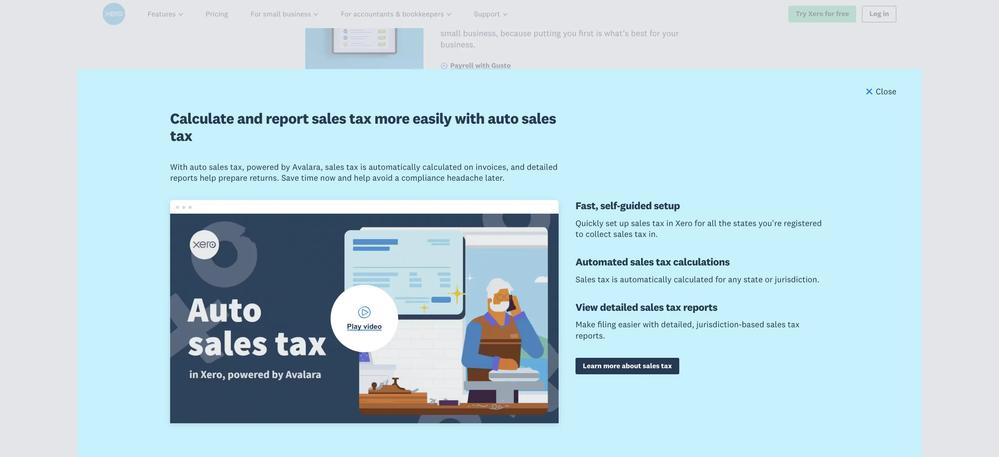 Task type: vqa. For each thing, say whether or not it's contained in the screenshot.
'Fast,'
yes



Task type: locate. For each thing, give the bounding box(es) containing it.
1 vertical spatial gusto
[[491, 61, 511, 70]]

automatically down 'automated sales tax calculations'
[[620, 274, 672, 285]]

payroll with gusto button
[[441, 61, 511, 72]]

purchase
[[323, 359, 386, 377]]

2 horizontal spatial xero
[[808, 9, 824, 18]]

putting
[[534, 28, 561, 39]]

to up works
[[589, 6, 597, 17]]

0 horizontal spatial payroll
[[526, 6, 552, 17]]

1 horizontal spatial payroll
[[581, 0, 607, 6]]

xero inside work smarter, not harder with xero's payroll software. pay employees with gusto payroll software to calculate pay and deductions. xero online accounting works around you and your small business, because putting you first is what's best for your business.
[[487, 17, 504, 28]]

works
[[575, 17, 597, 28]]

0 vertical spatial calculated
[[423, 162, 462, 172]]

0 horizontal spatial detailed
[[527, 162, 558, 172]]

payments
[[374, 321, 441, 340]]

accept
[[323, 321, 371, 340]]

1 horizontal spatial help
[[354, 173, 370, 183]]

with inside calculate and report sales tax more easily with auto sales tax
[[455, 109, 485, 128]]

0 horizontal spatial automatically
[[369, 162, 420, 172]]

calculated
[[423, 162, 462, 172], [674, 274, 713, 285]]

pay
[[646, 0, 659, 6]]

to down quickly
[[576, 229, 584, 240]]

collect
[[586, 229, 611, 240]]

states
[[733, 218, 757, 229]]

automated sales tax calculations
[[576, 256, 730, 269]]

for right best at top
[[650, 28, 660, 39]]

try xero for free
[[796, 9, 849, 18]]

gusto inside work smarter, not harder with xero's payroll software. pay employees with gusto payroll software to calculate pay and deductions. xero online accounting works around you and your small business, because putting you first is what's best for your business.
[[501, 6, 524, 17]]

2 horizontal spatial in
[[883, 9, 889, 18]]

0 horizontal spatial to
[[576, 229, 584, 240]]

1 vertical spatial to
[[576, 229, 584, 240]]

1 horizontal spatial to
[[589, 6, 597, 17]]

play video
[[347, 323, 382, 331]]

0 horizontal spatial more
[[375, 109, 410, 128]]

calculated down the calculations
[[674, 274, 713, 285]]

up
[[619, 218, 629, 229]]

view
[[576, 301, 598, 314]]

orders
[[389, 359, 433, 377]]

later.
[[485, 173, 505, 183]]

quickly
[[576, 218, 604, 229]]

xero right try
[[808, 9, 824, 18]]

xero inside 'quickly set up sales tax in xero for all the states you're registered to collect sales tax in.'
[[676, 218, 693, 229]]

and inside calculate and report sales tax more easily with auto sales tax
[[237, 109, 263, 128]]

make filing easier with detailed, jurisdiction-based sales tax reports.
[[576, 320, 800, 341]]

learn
[[583, 362, 602, 371]]

xero down setup at the right of the page
[[676, 218, 693, 229]]

1 vertical spatial automatically
[[620, 274, 672, 285]]

more inside calculate and report sales tax more easily with auto sales tax
[[375, 109, 410, 128]]

1 horizontal spatial reports
[[683, 301, 718, 314]]

with right easily
[[455, 109, 485, 128]]

registered
[[784, 218, 822, 229]]

0 horizontal spatial reports
[[170, 173, 198, 183]]

prepare
[[218, 173, 247, 183]]

0 vertical spatial is
[[596, 28, 602, 39]]

1 horizontal spatial is
[[596, 28, 602, 39]]

you're
[[759, 218, 782, 229]]

0 vertical spatial detailed
[[527, 162, 558, 172]]

plan
[[460, 157, 499, 181]]

gusto down because
[[491, 61, 511, 70]]

now
[[320, 173, 336, 183]]

gusto up online
[[501, 6, 524, 17]]

payroll up works
[[581, 0, 607, 6]]

more right learn
[[603, 362, 620, 371]]

connections
[[361, 209, 443, 228]]

gusto inside button
[[491, 61, 511, 70]]

automatically up a
[[369, 162, 420, 172]]

report
[[266, 109, 309, 128]]

make
[[576, 320, 596, 330]]

help left avoid
[[354, 173, 370, 183]]

detailed inside with auto sales tax, powered by avalara, sales tax is automatically calculated on invoices, and detailed reports help prepare returns. save time now and help avoid a compliance headache later.
[[527, 162, 558, 172]]

inventory button
[[305, 246, 389, 267]]

auto
[[488, 109, 519, 128], [190, 162, 207, 172]]

0 vertical spatial reports
[[170, 173, 198, 183]]

all
[[707, 218, 717, 229]]

1 horizontal spatial more
[[603, 362, 620, 371]]

0 vertical spatial to
[[589, 6, 597, 17]]

in.
[[649, 229, 658, 240]]

1 vertical spatial detailed
[[600, 301, 638, 314]]

small
[[441, 28, 461, 39]]

payroll with gusto
[[450, 61, 511, 70]]

0 horizontal spatial is
[[360, 162, 367, 172]]

2 vertical spatial in
[[666, 218, 673, 229]]

files
[[323, 396, 355, 415]]

work smarter, not harder with xero's payroll software. pay employees with gusto payroll software to calculate pay and deductions. xero online accounting works around you and your small business, because putting you first is what's best for your business.
[[441, 0, 679, 50]]

with inside "make filing easier with detailed, jurisdiction-based sales tax reports."
[[643, 320, 659, 330]]

0 vertical spatial more
[[375, 109, 410, 128]]

accept payments
[[323, 321, 441, 340]]

and
[[651, 6, 665, 17], [644, 17, 658, 28], [237, 109, 263, 128], [511, 162, 525, 172], [338, 173, 352, 183]]

is
[[596, 28, 602, 39], [360, 162, 367, 172], [612, 274, 618, 285]]

payroll up accounting on the right top
[[526, 6, 552, 17]]

for inside work smarter, not harder with xero's payroll software. pay employees with gusto payroll software to calculate pay and deductions. xero online accounting works around you and your small business, because putting you first is what's best for your business.
[[650, 28, 660, 39]]

for left all at the top of the page
[[695, 218, 705, 229]]

your
[[660, 17, 677, 28], [662, 28, 679, 39]]

with right payroll
[[475, 61, 490, 70]]

software.
[[609, 0, 644, 6]]

0 horizontal spatial calculated
[[423, 162, 462, 172]]

calculate and report sales tax more easily with auto sales tax
[[170, 109, 556, 145]]

calculations
[[673, 256, 730, 269]]

you left first on the right top of the page
[[563, 28, 577, 39]]

learn more about sales tax link
[[576, 358, 679, 375]]

2 horizontal spatial is
[[612, 274, 618, 285]]

payroll
[[581, 0, 607, 6], [526, 6, 552, 17]]

1 vertical spatial is
[[360, 162, 367, 172]]

with down the not
[[483, 6, 499, 17]]

video
[[364, 323, 382, 331]]

bank
[[323, 209, 358, 228]]

in
[[883, 9, 889, 18], [387, 157, 403, 181], [666, 218, 673, 229]]

help left prepare
[[200, 173, 216, 183]]

reports up jurisdiction-
[[683, 301, 718, 314]]

automatically
[[369, 162, 420, 172], [620, 274, 672, 285]]

with down view detailed sales tax reports
[[643, 320, 659, 330]]

1 horizontal spatial auto
[[488, 109, 519, 128]]

compliance
[[401, 173, 445, 183]]

business.
[[441, 39, 476, 50]]

calculated up compliance on the left of page
[[423, 162, 462, 172]]

0 horizontal spatial xero
[[487, 17, 504, 28]]

state
[[744, 274, 763, 285]]

in for log
[[883, 9, 889, 18]]

1 vertical spatial more
[[603, 362, 620, 371]]

reports.
[[576, 331, 606, 341]]

1 vertical spatial in
[[387, 157, 403, 181]]

1 horizontal spatial xero
[[676, 218, 693, 229]]

help
[[200, 173, 216, 183], [354, 173, 370, 183]]

xero up business,
[[487, 17, 504, 28]]

0 vertical spatial auto
[[488, 109, 519, 128]]

auto inside calculate and report sales tax more easily with auto sales tax
[[488, 109, 519, 128]]

more left easily
[[375, 109, 410, 128]]

reports
[[170, 173, 198, 183], [683, 301, 718, 314]]

1 horizontal spatial calculated
[[674, 274, 713, 285]]

0 horizontal spatial help
[[200, 173, 216, 183]]

0 horizontal spatial auto
[[190, 162, 207, 172]]

2 vertical spatial is
[[612, 274, 618, 285]]

1 vertical spatial auto
[[190, 162, 207, 172]]

powered
[[247, 162, 279, 172]]

0 vertical spatial automatically
[[369, 162, 420, 172]]

for inside 'quickly set up sales tax in xero for all the states you're registered to collect sales tax in.'
[[695, 218, 705, 229]]

files button
[[305, 396, 355, 417]]

pricing
[[206, 9, 228, 19]]

tax inside with auto sales tax, powered by avalara, sales tax is automatically calculated on invoices, and detailed reports help prepare returns. save time now and help avoid a compliance headache later.
[[346, 162, 358, 172]]

filing
[[598, 320, 616, 330]]

gusto
[[501, 6, 524, 17], [491, 61, 511, 70]]

1 horizontal spatial in
[[666, 218, 673, 229]]

reports down with
[[170, 173, 198, 183]]

0 horizontal spatial in
[[387, 157, 403, 181]]

calculated inside with auto sales tax, powered by avalara, sales tax is automatically calculated on invoices, and detailed reports help prepare returns. save time now and help avoid a compliance headache later.
[[423, 162, 462, 172]]

bank connections button
[[305, 209, 443, 230]]

you up best at top
[[628, 17, 642, 28]]

0 vertical spatial in
[[883, 9, 889, 18]]

every
[[407, 157, 456, 181]]

features in every plan
[[305, 157, 499, 181]]

0 vertical spatial gusto
[[501, 6, 524, 17]]

reports inside with auto sales tax, powered by avalara, sales tax is automatically calculated on invoices, and detailed reports help prepare returns. save time now and help avoid a compliance headache later.
[[170, 173, 198, 183]]

1 vertical spatial calculated
[[674, 274, 713, 285]]

xero
[[808, 9, 824, 18], [487, 17, 504, 28], [676, 218, 693, 229]]

is inside work smarter, not harder with xero's payroll software. pay employees with gusto payroll software to calculate pay and deductions. xero online accounting works around you and your small business, because putting you first is what's best for your business.
[[596, 28, 602, 39]]

learn more about sales tax
[[583, 362, 672, 371]]

log
[[870, 9, 882, 18]]

close
[[876, 86, 897, 97]]

you
[[628, 17, 642, 28], [563, 28, 577, 39]]



Task type: describe. For each thing, give the bounding box(es) containing it.
with up accounting on the right top
[[537, 0, 553, 6]]

set
[[606, 218, 617, 229]]

on
[[464, 162, 474, 172]]

about
[[622, 362, 641, 371]]

time
[[301, 173, 318, 183]]

0 horizontal spatial you
[[563, 28, 577, 39]]

first
[[579, 28, 594, 39]]

based
[[742, 320, 764, 330]]

setup
[[654, 200, 680, 212]]

xero's
[[555, 0, 578, 6]]

online
[[506, 17, 529, 28]]

tax,
[[230, 162, 244, 172]]

inventory
[[323, 246, 389, 265]]

with
[[170, 162, 188, 172]]

a
[[395, 173, 399, 183]]

play
[[347, 323, 362, 331]]

smarter,
[[462, 0, 493, 6]]

the
[[719, 218, 731, 229]]

sales tax is automatically calculated for any state or jurisdiction.
[[576, 274, 820, 285]]

employees
[[441, 6, 481, 17]]

2 help from the left
[[354, 173, 370, 183]]

avalara,
[[292, 162, 323, 172]]

1 help from the left
[[200, 173, 216, 183]]

calculate
[[599, 6, 633, 17]]

detailed,
[[661, 320, 694, 330]]

save
[[281, 173, 299, 183]]

returns.
[[250, 173, 279, 183]]

with inside button
[[475, 61, 490, 70]]

1 vertical spatial reports
[[683, 301, 718, 314]]

quickly set up sales tax in xero for all the states you're registered to collect sales tax in.
[[576, 218, 822, 240]]

pay
[[635, 6, 649, 17]]

or
[[765, 274, 773, 285]]

purchase orders
[[323, 359, 433, 377]]

invoices,
[[476, 162, 509, 172]]

fast,
[[576, 200, 598, 212]]

try xero for free link
[[788, 6, 857, 22]]

business,
[[463, 28, 498, 39]]

to inside 'quickly set up sales tax in xero for all the states you're registered to collect sales tax in.'
[[576, 229, 584, 240]]

close button
[[865, 86, 897, 99]]

headache
[[447, 173, 483, 183]]

fast, self-guided setup
[[576, 200, 680, 212]]

1 horizontal spatial detailed
[[600, 301, 638, 314]]

sales inside "make filing easier with detailed, jurisdiction-based sales tax reports."
[[767, 320, 786, 330]]

for left any
[[716, 274, 726, 285]]

around
[[600, 17, 626, 28]]

in for features
[[387, 157, 403, 181]]

best
[[631, 28, 648, 39]]

to inside work smarter, not harder with xero's payroll software. pay employees with gusto payroll software to calculate pay and deductions. xero online accounting works around you and your small business, because putting you first is what's best for your business.
[[589, 6, 597, 17]]

play video button
[[170, 214, 559, 424]]

avoid
[[373, 173, 393, 183]]

auto inside with auto sales tax, powered by avalara, sales tax is automatically calculated on invoices, and detailed reports help prepare returns. save time now and help avoid a compliance headache later.
[[190, 162, 207, 172]]

xero homepage image
[[103, 3, 125, 25]]

jurisdiction-
[[697, 320, 742, 330]]

easier
[[618, 320, 641, 330]]

accept payments button
[[305, 321, 441, 342]]

bank connections
[[323, 209, 443, 228]]

automatically inside with auto sales tax, powered by avalara, sales tax is automatically calculated on invoices, and detailed reports help prepare returns. save time now and help avoid a compliance headache later.
[[369, 162, 420, 172]]

features
[[305, 157, 383, 181]]

sales tax region
[[0, 35, 999, 458]]

is inside with auto sales tax, powered by avalara, sales tax is automatically calculated on invoices, and detailed reports help prepare returns. save time now and help avoid a compliance headache later.
[[360, 162, 367, 172]]

1 horizontal spatial you
[[628, 17, 642, 28]]

for left free
[[825, 9, 835, 18]]

sales
[[576, 274, 596, 285]]

deductions.
[[441, 17, 485, 28]]

view detailed sales tax reports
[[576, 301, 718, 314]]

in inside 'quickly set up sales tax in xero for all the states you're registered to collect sales tax in.'
[[666, 218, 673, 229]]

purchase orders button
[[305, 358, 433, 379]]

reporting
[[323, 284, 391, 303]]

reporting button
[[305, 284, 391, 304]]

harder
[[510, 0, 535, 6]]

1 horizontal spatial automatically
[[620, 274, 672, 285]]

tax inside "make filing easier with detailed, jurisdiction-based sales tax reports."
[[788, 320, 800, 330]]

because
[[500, 28, 532, 39]]

self-
[[600, 200, 620, 212]]

with auto sales tax, powered by avalara, sales tax is automatically calculated on invoices, and detailed reports help prepare returns. save time now and help avoid a compliance headache later.
[[170, 162, 558, 183]]

log in
[[870, 9, 889, 18]]

software
[[554, 6, 587, 17]]

any
[[728, 274, 742, 285]]

not
[[495, 0, 508, 6]]

by
[[281, 162, 290, 172]]

pricing link
[[194, 0, 239, 28]]

automated
[[576, 256, 628, 269]]

what's
[[604, 28, 629, 39]]

free
[[836, 9, 849, 18]]

work
[[441, 0, 460, 6]]

log in link
[[862, 6, 897, 22]]



